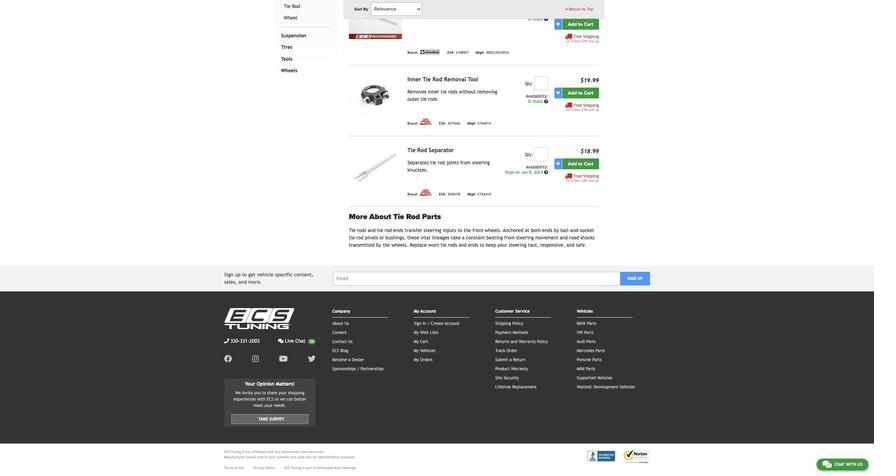 Task type: locate. For each thing, give the bounding box(es) containing it.
survey
[[270, 417, 285, 422]]

0 vertical spatial part
[[269, 455, 276, 459]]

tie right inner
[[423, 76, 431, 83]]

cta tools - corporate logo image left es#: 3690378 at the right
[[420, 190, 433, 196]]

qty: for $19.99
[[525, 81, 534, 86]]

my left the wish
[[414, 330, 419, 335]]

3674266
[[448, 122, 461, 126]]

my down my cart
[[414, 349, 419, 353]]

1 vertical spatial us
[[349, 339, 353, 344]]

parts for vw parts
[[585, 330, 594, 335]]

schwaben - corporate logo image
[[420, 50, 441, 54]]

es#: left 3674266 at the top of the page
[[439, 122, 447, 126]]

orders down return to top link
[[571, 39, 581, 43]]

and down "ball-"
[[560, 235, 568, 241]]

1 vertical spatial in
[[529, 99, 532, 104]]

wanted:
[[577, 385, 593, 390]]

brand: down knuckles.
[[408, 193, 419, 196]]

ecs blog link
[[333, 349, 349, 353]]

0 vertical spatial free
[[574, 34, 583, 39]]

cart down $11.96
[[584, 21, 594, 27]]

1 vertical spatial comments image
[[823, 460, 833, 469]]

2 brand: from the top
[[408, 122, 419, 126]]

2 $49 from the top
[[582, 108, 588, 112]]

0 vertical spatial add to wish list image
[[557, 22, 560, 26]]

the left front
[[464, 228, 471, 233]]

from inside tie rods and tie rod ends transfer steering inputs to the front wheels. anchored at both ends by ball-and-socket tie rod pivots or bushings, these vital linkages take a constant beating from steering movement and road shocks transmitted by the wheels. replace worn tie rods and ends to keep your steering taut, responsive, and safe.
[[505, 235, 515, 241]]

part down only on the left
[[306, 466, 312, 470]]

youtube logo image
[[279, 355, 288, 363]]

road
[[570, 235, 580, 241]]

rod up 'inner'
[[433, 76, 443, 83]]

ecs left so
[[267, 397, 274, 402]]

1 vertical spatial qty:
[[525, 152, 534, 157]]

free shipping on orders $49 and up
[[567, 34, 600, 43], [567, 103, 600, 112], [567, 174, 600, 183]]

sign inside sign up to get vehicle specific content, sales, and more.
[[224, 272, 234, 278]]

parts down mercedes parts on the bottom
[[593, 358, 602, 363]]

mfg#: for inner tie rod removal tool
[[468, 122, 477, 126]]

/
[[428, 321, 430, 326], [358, 367, 360, 372]]

enthusiast auto holdings link
[[318, 465, 356, 471]]

1 vertical spatial add to wish list image
[[557, 162, 560, 166]]

sign for sign in / create account
[[414, 321, 422, 326]]

0 horizontal spatial sign
[[224, 272, 234, 278]]

auto
[[335, 466, 342, 470]]

rod inside 'link'
[[292, 3, 300, 9]]

separate tie rod ends the easy way!
[[408, 7, 487, 12]]

add to cart for $19.99
[[568, 90, 594, 96]]

0 vertical spatial chat
[[296, 338, 306, 344]]

chat
[[296, 338, 306, 344], [835, 462, 846, 467]]

1 vertical spatial stock
[[533, 99, 543, 104]]

1 vertical spatial mfg#:
[[468, 122, 477, 126]]

add to wish list image
[[557, 22, 560, 26], [557, 162, 560, 166]]

0 vertical spatial your
[[498, 242, 508, 248]]

free down return to top link
[[574, 34, 583, 39]]

live chat
[[285, 338, 306, 344]]

2 vertical spatial in
[[423, 321, 427, 326]]

steering down anchored
[[509, 242, 527, 248]]

up inside sign up to get vehicle specific content, sales, and more.
[[235, 272, 241, 278]]

account right the create
[[445, 321, 460, 326]]

1 in stock from the top
[[529, 17, 545, 22]]

wheels. down bushings,
[[392, 242, 409, 248]]

1 vertical spatial add to cart
[[568, 90, 594, 96]]

shipping for the "add to cart" "button" for $18.99
[[584, 174, 600, 179]]

customer
[[496, 309, 514, 314]]

bmw parts
[[577, 321, 597, 326]]

part down any
[[269, 455, 276, 459]]

so
[[275, 397, 279, 402]]

1 vertical spatial brand:
[[408, 122, 419, 126]]

0 vertical spatial add to cart button
[[563, 19, 600, 30]]

only
[[306, 455, 312, 459]]

1 vertical spatial add to cart button
[[563, 88, 600, 98]]

the
[[456, 7, 464, 12], [464, 228, 471, 233], [383, 242, 390, 248]]

add to cart down $18.99
[[568, 161, 594, 167]]

1 horizontal spatial return
[[569, 7, 581, 12]]

ships
[[505, 170, 515, 175]]

and right "sales,"
[[239, 279, 247, 285]]

orders down $18.99
[[571, 179, 581, 183]]

by
[[554, 228, 559, 233], [376, 242, 382, 248]]

free shipping on orders $49 and up down $19.99
[[567, 103, 600, 112]]

your inside tie rods and tie rod ends transfer steering inputs to the front wheels. anchored at both ends by ball-and-socket tie rod pivots or bushings, these vital linkages take a constant beating from steering movement and road shocks transmitted by the wheels. replace worn tie rods and ends to keep your steering taut, responsive, and safe.
[[498, 242, 508, 248]]

is
[[242, 450, 245, 454], [302, 466, 305, 470]]

0 vertical spatial the
[[456, 7, 464, 12]]

my for my cart
[[414, 339, 419, 344]]

1 vertical spatial /
[[358, 367, 360, 372]]

0 vertical spatial warranty
[[519, 339, 536, 344]]

2 orders from the top
[[571, 108, 581, 112]]

tires link
[[280, 42, 331, 53]]

tie rods and tie rod ends transfer steering inputs to the front wheels. anchored at both ends by ball-and-socket tie rod pivots or bushings, these vital linkages take a constant beating from steering movement and road shocks transmitted by the wheels. replace worn tie rods and ends to keep your steering taut, responsive, and safe.
[[349, 228, 595, 248]]

es#: for separator
[[439, 193, 447, 196]]

0 vertical spatial is
[[242, 450, 245, 454]]

cart for first add to wish list image from the bottom
[[584, 161, 594, 167]]

account up sign in / create account at the bottom of the page
[[421, 309, 437, 314]]

0 vertical spatial free shipping on orders $49 and up
[[567, 34, 600, 43]]

about up careers link
[[333, 321, 344, 326]]

part inside the ecs tuning is not affiliated with any automobile manufacturers. manufacturer names and/or part numbers are used only for identification purposes.
[[269, 455, 276, 459]]

tie rod separator link
[[408, 147, 454, 154]]

is for part
[[302, 466, 305, 470]]

2 vertical spatial with
[[847, 462, 857, 467]]

parts for mini parts
[[587, 367, 596, 372]]

tie inside 'link'
[[284, 3, 291, 9]]

separate
[[408, 7, 427, 12]]

3 free shipping on orders $49 and up from the top
[[567, 174, 600, 183]]

shipping
[[584, 34, 600, 39], [584, 103, 600, 108], [584, 174, 600, 179], [496, 321, 512, 326]]

2 availability: from the top
[[526, 165, 549, 170]]

cart down the wish
[[421, 339, 429, 344]]

brand: down outer
[[408, 122, 419, 126]]

in
[[529, 17, 532, 22], [529, 99, 532, 104], [423, 321, 427, 326]]

0 horizontal spatial policy
[[266, 466, 275, 470]]

get
[[249, 272, 256, 278]]

1 horizontal spatial the
[[456, 7, 464, 12]]

socket
[[581, 228, 595, 233]]

up for the "add to cart" "button" for $18.99
[[596, 179, 600, 183]]

needs.
[[274, 403, 287, 408]]

parts for mercedes parts
[[596, 349, 606, 353]]

wheels
[[281, 68, 298, 73]]

steering subcategories element
[[281, 0, 332, 27]]

0 vertical spatial availability:
[[526, 94, 549, 99]]

1 add from the top
[[568, 21, 578, 27]]

2 in stock from the top
[[529, 99, 545, 104]]

2 question circle image from the top
[[545, 170, 549, 175]]

es#: 3674266
[[439, 122, 461, 126]]

0 vertical spatial wheels.
[[485, 228, 502, 233]]

0 horizontal spatial wheels.
[[392, 242, 409, 248]]

and down "take"
[[459, 242, 467, 248]]

2 vertical spatial policy
[[266, 466, 275, 470]]

add to cart down $19.99
[[568, 90, 594, 96]]

sign up to get vehicle specific content, sales, and more.
[[224, 272, 314, 285]]

comments image
[[278, 339, 284, 344], [823, 460, 833, 469]]

2 qty: from the top
[[525, 152, 534, 157]]

2 add to cart button from the top
[[563, 88, 600, 98]]

manufacturer
[[224, 455, 245, 459]]

share
[[267, 391, 278, 396]]

1 vertical spatial part
[[306, 466, 312, 470]]

by left "ball-"
[[554, 228, 559, 233]]

1 horizontal spatial with
[[267, 450, 274, 454]]

and inside sign up to get vehicle specific content, sales, and more.
[[239, 279, 247, 285]]

0 vertical spatial orders
[[571, 39, 581, 43]]

phone image
[[224, 339, 229, 344]]

shipping down $18.99
[[584, 174, 600, 179]]

payment methods
[[496, 330, 529, 335]]

parts for audi parts
[[587, 339, 596, 344]]

instagram logo image
[[252, 355, 259, 363]]

from right joints
[[461, 160, 471, 165]]

mercedes
[[577, 349, 595, 353]]

vw parts
[[577, 330, 594, 335]]

0 horizontal spatial by
[[376, 242, 382, 248]]

ctaa410
[[478, 193, 492, 196]]

rod up separates
[[418, 147, 427, 154]]

0 horizontal spatial a
[[349, 358, 351, 363]]

joints
[[447, 160, 459, 165]]

tuning inside the ecs tuning is not affiliated with any automobile manufacturers. manufacturer names and/or part numbers are used only for identification purposes.
[[231, 450, 241, 454]]

1 free from the top
[[574, 34, 583, 39]]

parts up vital at the left of page
[[422, 212, 441, 221]]

1 question circle image from the top
[[545, 99, 549, 104]]

1 brand: from the top
[[408, 51, 419, 55]]

ecs tuning image
[[224, 308, 294, 329]]

free shipping on orders $49 and up for $19.99
[[567, 103, 600, 112]]

0 horizontal spatial comments image
[[278, 339, 284, 344]]

2 horizontal spatial sign
[[628, 276, 637, 281]]

0 vertical spatial in stock
[[529, 17, 545, 22]]

mfg#: for tie rod separator
[[468, 193, 477, 196]]

free
[[574, 34, 583, 39], [574, 103, 583, 108], [574, 174, 583, 179]]

to inside we invite you to share your shopping experiences with ecs so we can better meet your needs.
[[262, 391, 266, 396]]

free shipping on orders $49 and up down $18.99
[[567, 174, 600, 183]]

1 qty: from the top
[[525, 81, 534, 86]]

0 horizontal spatial is
[[242, 450, 245, 454]]

brand: for tie
[[408, 193, 419, 196]]

3 add from the top
[[568, 161, 578, 167]]

the down "or"
[[383, 242, 390, 248]]

0 vertical spatial in
[[529, 17, 532, 22]]

3 add to cart button from the top
[[563, 158, 600, 169]]

1 horizontal spatial tuning
[[291, 466, 301, 470]]

2 add to cart from the top
[[568, 90, 594, 96]]

sponsorships / partnerships link
[[333, 367, 384, 372]]

add to cart down return to top
[[568, 21, 594, 27]]

comments image inside live chat link
[[278, 339, 284, 344]]

rods down "take"
[[449, 242, 458, 248]]

or
[[380, 235, 384, 241]]

1 vertical spatial chat
[[835, 462, 846, 467]]

separates
[[408, 160, 429, 165]]

mini parts link
[[577, 367, 596, 372]]

add to cart button down return to top
[[563, 19, 600, 30]]

es#: for rod
[[439, 122, 447, 126]]

1 stock from the top
[[533, 17, 543, 22]]

ecs for ecs tuning is part of enthusiast auto holdings
[[285, 466, 290, 470]]

us for contact us
[[349, 339, 353, 344]]

2 stock from the top
[[533, 99, 543, 104]]

is inside the ecs tuning is not affiliated with any automobile manufacturers. manufacturer names and/or part numbers are used only for identification purposes.
[[242, 450, 245, 454]]

2 vertical spatial free
[[574, 174, 583, 179]]

is for not
[[242, 450, 245, 454]]

of left use
[[235, 466, 238, 470]]

1 availability: from the top
[[526, 94, 549, 99]]

automobile
[[282, 450, 299, 454]]

0 vertical spatial account
[[421, 309, 437, 314]]

0 vertical spatial policy
[[513, 321, 524, 326]]

facebook logo image
[[224, 355, 232, 363]]

your up we
[[279, 391, 287, 396]]

sign
[[224, 272, 234, 278], [628, 276, 637, 281], [414, 321, 422, 326]]

1 horizontal spatial /
[[428, 321, 430, 326]]

cta tools - corporate logo image for tie
[[420, 119, 433, 125]]

2 vertical spatial add
[[568, 161, 578, 167]]

steering inside separates tie rod joints from steering knuckles.
[[473, 160, 490, 165]]

sign inside "button"
[[628, 276, 637, 281]]

top
[[587, 7, 594, 12]]

3 brand: from the top
[[408, 193, 419, 196]]

comments image inside the chat with us link
[[823, 460, 833, 469]]

0 vertical spatial comments image
[[278, 339, 284, 344]]

5 my from the top
[[414, 358, 419, 363]]

tie up bushings,
[[394, 212, 405, 221]]

rod up transmitted
[[357, 235, 364, 241]]

8,
[[530, 170, 533, 175]]

$49 down $11.96
[[582, 39, 588, 43]]

your right meet
[[265, 403, 273, 408]]

2 free from the top
[[574, 103, 583, 108]]

parts right bmw
[[588, 321, 597, 326]]

and up pivots
[[368, 228, 376, 233]]

experiences
[[234, 397, 256, 402]]

with inside the ecs tuning is not affiliated with any automobile manufacturers. manufacturer names and/or part numbers are used only for identification purposes.
[[267, 450, 274, 454]]

caret up image
[[566, 7, 568, 11]]

1 vertical spatial the
[[464, 228, 471, 233]]

my for my account
[[414, 309, 420, 314]]

2 horizontal spatial with
[[847, 462, 857, 467]]

we
[[236, 391, 241, 396]]

1 horizontal spatial a
[[463, 235, 465, 241]]

1 my from the top
[[414, 309, 420, 314]]

your
[[245, 381, 255, 387]]

policy inside "link"
[[266, 466, 275, 470]]

to down $19.99
[[579, 90, 583, 96]]

2 vertical spatial orders
[[571, 179, 581, 183]]

1 horizontal spatial your
[[279, 391, 287, 396]]

None number field
[[535, 0, 549, 8], [535, 76, 549, 90], [535, 147, 549, 161], [535, 0, 549, 8], [535, 76, 549, 90], [535, 147, 549, 161]]

bmw
[[577, 321, 586, 326]]

policy
[[513, 321, 524, 326], [538, 339, 549, 344], [266, 466, 275, 470]]

my orders link
[[414, 358, 433, 363]]

add for $19.99
[[568, 90, 578, 96]]

a for company
[[349, 358, 351, 363]]

free down $18.99
[[574, 174, 583, 179]]

my orders
[[414, 358, 433, 363]]

cta tools - corporate logo image
[[420, 119, 433, 125], [420, 190, 433, 196]]

3 $49 from the top
[[582, 179, 588, 183]]

sort
[[355, 7, 363, 12]]

1 vertical spatial with
[[267, 450, 274, 454]]

cart down $18.99
[[584, 161, 594, 167]]

1 horizontal spatial sign
[[414, 321, 422, 326]]

add to cart button for $19.99
[[563, 88, 600, 98]]

1 horizontal spatial is
[[302, 466, 305, 470]]

question circle image
[[545, 99, 549, 104], [545, 170, 549, 175]]

1 vertical spatial tuning
[[291, 466, 301, 470]]

availability: up 2024
[[526, 165, 549, 170]]

chat with us
[[835, 462, 863, 467]]

parts down 'porsche parts'
[[587, 367, 596, 372]]

replacement
[[513, 385, 537, 390]]

warranty up security
[[511, 367, 528, 372]]

es#3690378 - ctaa410 - tie rod separator - separates tie rod joints from steering knuckles. - cta tools - audi bmw volkswagen mercedes benz mini porsche image
[[349, 147, 402, 187]]

tie
[[429, 7, 435, 12], [441, 89, 447, 95], [421, 96, 427, 102], [431, 160, 437, 165], [377, 228, 383, 233], [349, 235, 355, 241], [441, 242, 447, 248]]

take survey
[[259, 417, 285, 422]]

my wish lists link
[[414, 330, 439, 335]]

3 orders from the top
[[571, 179, 581, 183]]

become
[[333, 358, 347, 363]]

more.
[[249, 279, 262, 285]]

1 $49 from the top
[[582, 39, 588, 43]]

es#: left 3690378
[[439, 193, 447, 196]]

2 add to wish list image from the top
[[557, 162, 560, 166]]

rod left joints
[[438, 160, 445, 165]]

0 horizontal spatial return
[[513, 358, 526, 363]]

/ down dealer
[[358, 367, 360, 372]]

1 horizontal spatial comments image
[[823, 460, 833, 469]]

free down $19.99
[[574, 103, 583, 108]]

my
[[414, 309, 420, 314], [414, 330, 419, 335], [414, 339, 419, 344], [414, 349, 419, 353], [414, 358, 419, 363]]

return down order
[[513, 358, 526, 363]]

0 vertical spatial brand:
[[408, 51, 419, 55]]

your down beating
[[498, 242, 508, 248]]

2 horizontal spatial your
[[498, 242, 508, 248]]

1 vertical spatial in stock
[[529, 99, 545, 104]]

1 add to wish list image from the top
[[557, 22, 560, 26]]

1 horizontal spatial from
[[505, 235, 515, 241]]

3 add to cart from the top
[[568, 161, 594, 167]]

tie inside tie rods and tie rod ends transfer steering inputs to the front wheels. anchored at both ends by ball-and-socket tie rod pivots or bushings, these vital linkages take a constant beating from steering movement and road shocks transmitted by the wheels. replace worn tie rods and ends to keep your steering taut, responsive, and safe.
[[349, 228, 356, 233]]

0 horizontal spatial tuning
[[231, 450, 241, 454]]

parts up 'porsche parts'
[[596, 349, 606, 353]]

0 vertical spatial qty:
[[525, 81, 534, 86]]

my for my wish lists
[[414, 330, 419, 335]]

warranty down methods
[[519, 339, 536, 344]]

/ left the create
[[428, 321, 430, 326]]

1 vertical spatial account
[[445, 321, 460, 326]]

1 vertical spatial free
[[574, 103, 583, 108]]

shipping down $19.99
[[584, 103, 600, 108]]

with
[[257, 397, 266, 402], [267, 450, 274, 454], [847, 462, 857, 467]]

0 vertical spatial $49
[[582, 39, 588, 43]]

4 my from the top
[[414, 349, 419, 353]]

1 vertical spatial question circle image
[[545, 170, 549, 175]]

matters!
[[276, 381, 295, 387]]

qty: for $18.99
[[525, 152, 534, 157]]

2 add from the top
[[568, 90, 578, 96]]

3 free from the top
[[574, 174, 583, 179]]

1 vertical spatial return
[[513, 358, 526, 363]]

supported
[[577, 376, 596, 381]]

2 vertical spatial es#:
[[439, 193, 447, 196]]

sign up
[[628, 276, 643, 281]]

shipping up payment at the bottom right of the page
[[496, 321, 512, 326]]

2 cta tools - corporate logo image from the top
[[420, 190, 433, 196]]

2 vertical spatial brand:
[[408, 193, 419, 196]]

ecs inside the ecs tuning is not affiliated with any automobile manufacturers. manufacturer names and/or part numbers are used only for identification purposes.
[[224, 450, 230, 454]]

0 vertical spatial mfg#:
[[476, 51, 485, 55]]

vital
[[421, 235, 431, 241]]

about up "or"
[[370, 212, 392, 221]]

ends up bushings,
[[394, 228, 404, 233]]

3 my from the top
[[414, 339, 419, 344]]

free shipping on orders $49 and up down $11.96
[[567, 34, 600, 43]]

tie up separates
[[408, 147, 416, 154]]

1 vertical spatial free shipping on orders $49 and up
[[567, 103, 600, 112]]

2003
[[250, 338, 260, 344]]

0 horizontal spatial about
[[333, 321, 344, 326]]

cart down $19.99
[[584, 90, 594, 96]]

1 vertical spatial $49
[[582, 108, 588, 112]]

0 vertical spatial es#:
[[448, 51, 455, 55]]

tools
[[281, 56, 293, 62]]

1 horizontal spatial wheels.
[[485, 228, 502, 233]]

Email email field
[[334, 272, 621, 286]]

$49 down $19.99
[[582, 108, 588, 112]]

return right caret up icon
[[569, 7, 581, 12]]

a inside tie rods and tie rod ends transfer steering inputs to the front wheels. anchored at both ends by ball-and-socket tie rod pivots or bushings, these vital linkages take a constant beating from steering movement and road shocks transmitted by the wheels. replace worn tie rods and ends to keep your steering taut, responsive, and safe.
[[463, 235, 465, 241]]

1 vertical spatial by
[[376, 242, 382, 248]]

add to cart for $18.99
[[568, 161, 594, 167]]

1 horizontal spatial of
[[313, 466, 317, 470]]

returns
[[496, 339, 510, 344]]

2 horizontal spatial the
[[464, 228, 471, 233]]

2 free shipping on orders $49 and up from the top
[[567, 103, 600, 112]]

take
[[259, 417, 268, 422]]

a left dealer
[[349, 358, 351, 363]]

add to cart button down $19.99
[[563, 88, 600, 98]]

is down "used"
[[302, 466, 305, 470]]

0 horizontal spatial with
[[257, 397, 266, 402]]

brand: for inner
[[408, 122, 419, 126]]

about
[[370, 212, 392, 221], [333, 321, 344, 326]]

is left not
[[242, 450, 245, 454]]

0 vertical spatial add to cart
[[568, 21, 594, 27]]

1 add to cart button from the top
[[563, 19, 600, 30]]

0 vertical spatial tuning
[[231, 450, 241, 454]]

0 vertical spatial add
[[568, 21, 578, 27]]

to left 'top'
[[583, 7, 586, 12]]

front
[[473, 228, 484, 233]]

mfg#: left cta4014
[[468, 122, 477, 126]]

add to cart button for $18.99
[[563, 158, 600, 169]]

cart for add to wish list icon
[[584, 90, 594, 96]]

2 vertical spatial add to cart
[[568, 161, 594, 167]]

on for first add to wish list image from the bottom
[[567, 179, 570, 183]]

and down $19.99
[[589, 108, 595, 112]]

vehicles
[[577, 309, 593, 314], [421, 349, 436, 353], [598, 376, 613, 381], [620, 385, 636, 390]]

to left the get
[[242, 272, 247, 278]]

0 horizontal spatial part
[[269, 455, 276, 459]]

ends left easy
[[445, 7, 455, 12]]

porsche parts
[[577, 358, 602, 363]]

ecs
[[333, 349, 339, 353], [267, 397, 274, 402], [224, 450, 230, 454], [285, 466, 290, 470]]

ecs down numbers
[[285, 466, 290, 470]]

1 vertical spatial availability:
[[526, 165, 549, 170]]

0 vertical spatial /
[[428, 321, 430, 326]]

shipping for $19.99 the "add to cart" "button"
[[584, 103, 600, 108]]

policy for privacy policy
[[266, 466, 275, 470]]

1 cta tools - corporate logo image from the top
[[420, 119, 433, 125]]

2 my from the top
[[414, 330, 419, 335]]

mini
[[577, 367, 585, 372]]

$49
[[582, 39, 588, 43], [582, 108, 588, 112], [582, 179, 588, 183]]

to left keep
[[480, 242, 485, 248]]

add to cart button
[[563, 19, 600, 30], [563, 88, 600, 98], [563, 158, 600, 169]]

sign for sign up to get vehicle specific content, sales, and more.
[[224, 272, 234, 278]]

1 vertical spatial orders
[[571, 108, 581, 112]]

tie up transmitted
[[349, 235, 355, 241]]

tie down more
[[349, 228, 356, 233]]



Task type: describe. For each thing, give the bounding box(es) containing it.
$49 for $19.99
[[582, 108, 588, 112]]

wanted: development vehicles
[[577, 385, 636, 390]]

replace
[[410, 242, 427, 248]]

006253sch01a
[[487, 51, 509, 55]]

tie rod separator
[[408, 147, 454, 154]]

shipping for 3rd the "add to cart" "button" from the bottom of the page
[[584, 34, 600, 39]]

product warranty link
[[496, 367, 528, 372]]

tie for tie rods and tie rod ends transfer steering inputs to the front wheels. anchored at both ends by ball-and-socket tie rod pivots or bushings, these vital linkages take a constant beating from steering movement and road shocks transmitted by the wheels. replace worn tie rods and ends to keep your steering taut, responsive, and safe.
[[349, 228, 356, 233]]

tie rod
[[284, 3, 300, 9]]

tie right separate
[[429, 7, 435, 12]]

bushings,
[[386, 235, 406, 241]]

we invite you to share your shopping experiences with ecs so we can better meet your needs.
[[234, 391, 307, 408]]

3690378
[[448, 193, 461, 196]]

numbers
[[277, 455, 290, 459]]

1 horizontal spatial chat
[[835, 462, 846, 467]]

with inside we invite you to share your shopping experiences with ecs so we can better meet your needs.
[[257, 397, 266, 402]]

better
[[295, 397, 307, 402]]

in for question circle icon
[[529, 17, 532, 22]]

mercedes parts
[[577, 349, 606, 353]]

transfer
[[405, 228, 423, 233]]

ends up movement
[[543, 228, 553, 233]]

linkages
[[432, 235, 450, 241]]

0 vertical spatial about
[[370, 212, 392, 221]]

inner
[[428, 89, 440, 95]]

0 horizontal spatial chat
[[296, 338, 306, 344]]

331-
[[240, 338, 250, 344]]

vehicles up bmw parts link
[[577, 309, 593, 314]]

privacy policy link
[[254, 465, 275, 471]]

identification
[[319, 455, 340, 459]]

vehicles up the orders
[[421, 349, 436, 353]]

create
[[431, 321, 444, 326]]

1 free shipping on orders $49 and up from the top
[[567, 34, 600, 43]]

payment
[[496, 330, 512, 335]]

free for $18.99
[[574, 174, 583, 179]]

shopping
[[288, 391, 305, 396]]

add to wish list image
[[557, 91, 560, 95]]

availability: for $19.99
[[526, 94, 549, 99]]

chat with us link
[[817, 459, 869, 471]]

us for about us
[[345, 321, 349, 326]]

ecs inside we invite you to share your shopping experiences with ecs so we can better meet your needs.
[[267, 397, 274, 402]]

es#: 3690378
[[439, 193, 461, 196]]

wheels link
[[280, 65, 331, 77]]

0 horizontal spatial /
[[358, 367, 360, 372]]

rods down 'inner'
[[429, 96, 438, 102]]

suspension link
[[280, 30, 331, 42]]

a for customer service
[[510, 358, 512, 363]]

orders for $18.99
[[571, 179, 581, 183]]

ecs for ecs tuning is not affiliated with any automobile manufacturers. manufacturer names and/or part numbers are used only for identification purposes.
[[224, 450, 230, 454]]

on for add to wish list icon
[[567, 108, 570, 112]]

on for first add to wish list image from the top of the page
[[567, 39, 570, 43]]

and down road
[[567, 242, 575, 248]]

1 horizontal spatial by
[[554, 228, 559, 233]]

audi parts link
[[577, 339, 596, 344]]

tie up "or"
[[377, 228, 383, 233]]

my wish lists
[[414, 330, 439, 335]]

sign in / create account
[[414, 321, 460, 326]]

sign for sign up
[[628, 276, 637, 281]]

to down return to top
[[579, 21, 583, 27]]

inner tie rod removal tool link
[[408, 76, 479, 83]]

stock for question circle icon
[[533, 17, 543, 22]]

policy for shipping policy
[[513, 321, 524, 326]]

take
[[451, 235, 461, 241]]

to inside sign up to get vehicle specific content, sales, and more.
[[242, 272, 247, 278]]

ecs tuning is not affiliated with any automobile manufacturers. manufacturer names and/or part numbers are used only for identification purposes.
[[224, 450, 356, 459]]

up inside "button"
[[638, 276, 643, 281]]

terms
[[224, 466, 234, 470]]

privacy
[[254, 466, 265, 470]]

to up "take"
[[458, 228, 463, 233]]

0 horizontal spatial the
[[383, 242, 390, 248]]

rod inside separates tie rod joints from steering knuckles.
[[438, 160, 445, 165]]

and down $18.99
[[589, 179, 595, 183]]

my for my orders
[[414, 358, 419, 363]]

es#2748927 - 006253sch01a - 16" tie rod separator  - separate tie rod ends the easy way! - schwaben - audi bmw volkswagen mercedes benz mini porsche image
[[349, 0, 402, 34]]

$49 for $18.99
[[582, 179, 588, 183]]

parts for bmw parts
[[588, 321, 597, 326]]

vehicles right development at the right of the page
[[620, 385, 636, 390]]

development
[[594, 385, 619, 390]]

your opinion matters!
[[245, 381, 295, 387]]

free shipping on orders $49 and up for $18.99
[[567, 174, 600, 183]]

without
[[459, 89, 476, 95]]

mfg#: ctaa410
[[468, 193, 492, 196]]

responsive,
[[541, 242, 566, 248]]

stock for question circle image associated with $19.99
[[533, 99, 543, 104]]

us inside the chat with us link
[[858, 462, 863, 467]]

mfg#: 006253sch01a
[[476, 51, 509, 55]]

outer
[[408, 96, 420, 102]]

site security link
[[496, 376, 519, 381]]

supported vehicles link
[[577, 376, 613, 381]]

ecs tuning recommends this product. image
[[349, 34, 402, 39]]

purposes.
[[341, 455, 356, 459]]

availability: for $18.99
[[526, 165, 549, 170]]

up for $19.99 the "add to cart" "button"
[[596, 108, 600, 112]]

sign in / create account link
[[414, 321, 460, 326]]

company
[[333, 309, 351, 314]]

inputs
[[443, 228, 457, 233]]

steering down at
[[517, 235, 534, 241]]

question circle image
[[545, 17, 549, 21]]

live
[[285, 338, 294, 344]]

site security
[[496, 376, 519, 381]]

live chat link
[[278, 338, 316, 345]]

2 horizontal spatial policy
[[538, 339, 549, 344]]

1 vertical spatial about
[[333, 321, 344, 326]]

vw
[[577, 330, 583, 335]]

2 of from the left
[[313, 466, 317, 470]]

content,
[[294, 272, 314, 278]]

orders for $19.99
[[571, 108, 581, 112]]

tie for tie rod
[[284, 3, 291, 9]]

wheel link
[[283, 12, 331, 24]]

are
[[291, 455, 296, 459]]

not
[[246, 450, 251, 454]]

terms of use link
[[224, 465, 244, 471]]

removal
[[444, 76, 467, 83]]

1 horizontal spatial part
[[306, 466, 312, 470]]

parts for porsche parts
[[593, 358, 602, 363]]

my for my vehicles
[[414, 349, 419, 353]]

comments image for live
[[278, 339, 284, 344]]

rods down removal
[[449, 89, 458, 95]]

tie right 'inner'
[[441, 89, 447, 95]]

ecs for ecs blog
[[333, 349, 339, 353]]

sign up button
[[621, 272, 651, 286]]

question circle image for $19.99
[[545, 99, 549, 104]]

tool
[[468, 76, 479, 83]]

1 add to cart from the top
[[568, 21, 594, 27]]

and down $11.96
[[589, 39, 595, 43]]

separator
[[429, 147, 454, 154]]

1 horizontal spatial account
[[445, 321, 460, 326]]

tie down removes
[[421, 96, 427, 102]]

keep
[[486, 242, 497, 248]]

tie down linkages
[[441, 242, 447, 248]]

add for $18.99
[[568, 161, 578, 167]]

enthusiast
[[318, 466, 334, 470]]

about us
[[333, 321, 349, 326]]

more
[[349, 212, 368, 221]]

privacy policy
[[254, 466, 275, 470]]

1 orders from the top
[[571, 39, 581, 43]]

we
[[280, 397, 286, 402]]

taut,
[[528, 242, 539, 248]]

steering up vital at the left of page
[[424, 228, 442, 233]]

0 horizontal spatial account
[[421, 309, 437, 314]]

tools link
[[280, 53, 331, 65]]

comments image for chat
[[823, 460, 833, 469]]

by
[[364, 7, 369, 12]]

0 vertical spatial return
[[569, 7, 581, 12]]

cta tools - corporate logo image for rod
[[420, 190, 433, 196]]

tie inside separates tie rod joints from steering knuckles.
[[431, 160, 437, 165]]

separates tie rod joints from steering knuckles.
[[408, 160, 490, 173]]

up for 3rd the "add to cart" "button" from the bottom of the page
[[596, 39, 600, 43]]

rod up bushings,
[[385, 228, 392, 233]]

to down $18.99
[[579, 161, 583, 167]]

way!
[[476, 7, 487, 12]]

1 of from the left
[[235, 466, 238, 470]]

returns and warranty policy
[[496, 339, 549, 344]]

in for question circle image associated with $19.99
[[529, 99, 532, 104]]

1 vertical spatial warranty
[[511, 367, 528, 372]]

lifetime replacement link
[[496, 385, 537, 390]]

meet
[[254, 403, 263, 408]]

tuning for part
[[291, 466, 301, 470]]

1 vertical spatial wheels.
[[392, 242, 409, 248]]

tie rod link
[[283, 1, 331, 12]]

free for $19.99
[[574, 103, 583, 108]]

ends down constant
[[469, 242, 479, 248]]

my cart
[[414, 339, 429, 344]]

twitter logo image
[[308, 355, 316, 363]]

tires
[[281, 44, 293, 50]]

ships on jan 8, 2024
[[505, 170, 545, 175]]

0 horizontal spatial your
[[265, 403, 273, 408]]

rod up transfer
[[407, 212, 421, 221]]

rod right separate
[[436, 7, 443, 12]]

tie for tie rod separator
[[408, 147, 416, 154]]

$19.99
[[581, 77, 600, 84]]

cart for first add to wish list image from the top of the page
[[584, 21, 594, 27]]

tuning for not
[[231, 450, 241, 454]]

take survey button
[[231, 415, 309, 424]]

vehicles up wanted: development vehicles
[[598, 376, 613, 381]]

rods up pivots
[[357, 228, 367, 233]]

1 vertical spatial your
[[279, 391, 287, 396]]

sponsorships / partnerships
[[333, 367, 384, 372]]

es#3674266 - cta4014 - inner tie rod removal tool - removes inner tie rods without removing outer tie rods - cta tools - audi bmw volkswagen mercedes benz mini porsche image
[[349, 76, 402, 116]]

question circle image for $18.99
[[545, 170, 549, 175]]

removes inner tie rods without removing outer tie rods
[[408, 89, 498, 102]]

from inside separates tie rod joints from steering knuckles.
[[461, 160, 471, 165]]

and up order
[[511, 339, 518, 344]]



Task type: vqa. For each thing, say whether or not it's contained in the screenshot.
Warning
no



